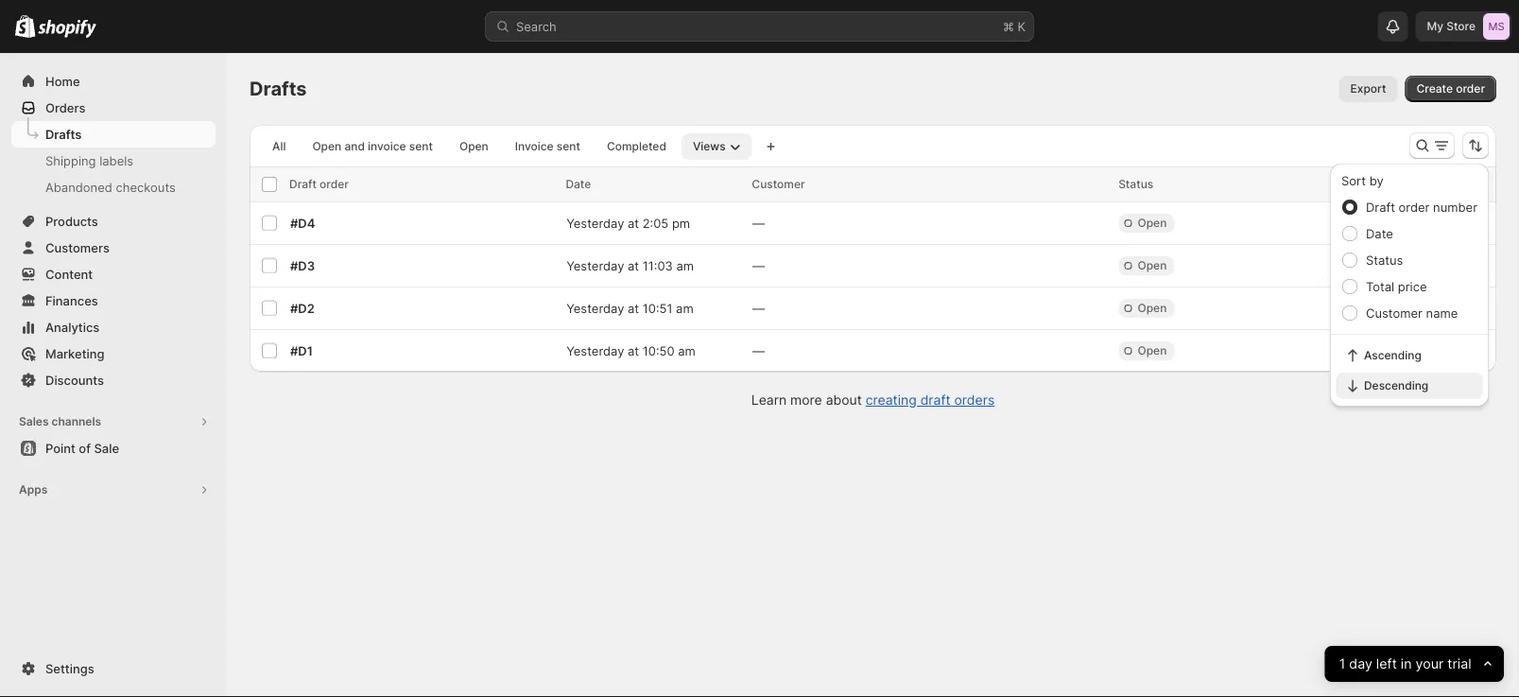 Task type: describe. For each thing, give the bounding box(es) containing it.
1 vertical spatial date
[[1367, 226, 1394, 241]]

1 horizontal spatial shopify image
[[38, 19, 97, 38]]

invoice sent
[[515, 140, 581, 153]]

order for draft order number
[[1399, 200, 1430, 214]]

export
[[1351, 82, 1387, 96]]

shipping
[[45, 153, 96, 168]]

sale
[[94, 441, 119, 455]]

— for 2:05 pm
[[753, 216, 765, 230]]

content
[[45, 267, 93, 281]]

yesterday at 2:05 pm
[[567, 216, 691, 230]]

creating
[[866, 392, 917, 408]]

sales channels
[[19, 415, 101, 428]]

completed
[[607, 140, 667, 153]]

$8.50
[[1421, 301, 1457, 315]]

drafts link
[[11, 121, 216, 148]]

open link
[[448, 133, 500, 160]]

home
[[45, 74, 80, 88]]

#d3 link
[[290, 258, 315, 273]]

checkouts
[[116, 180, 176, 194]]

yesterday for yesterday at 10:50 am
[[567, 343, 625, 358]]

abandoned
[[45, 180, 112, 194]]

finances link
[[11, 288, 216, 314]]

my store image
[[1484, 13, 1510, 40]]

content link
[[11, 261, 216, 288]]

1 day left in your trial button
[[1326, 646, 1505, 682]]

0 vertical spatial date
[[566, 177, 591, 191]]

analytics
[[45, 320, 100, 334]]

— for 10:50 am
[[753, 343, 765, 358]]

at for 10:51 am
[[628, 301, 639, 315]]

shipping labels link
[[11, 148, 216, 174]]

orders
[[955, 392, 995, 408]]

discounts
[[45, 373, 104, 387]]

analytics link
[[11, 314, 216, 340]]

yesterday at 10:51 am
[[567, 301, 694, 315]]

all link
[[261, 133, 297, 160]]

number
[[1434, 200, 1478, 214]]

1 vertical spatial drafts
[[45, 127, 82, 141]]

draft order
[[289, 177, 349, 191]]

settings link
[[11, 655, 216, 682]]

#d4 link
[[290, 216, 315, 230]]

orders
[[45, 100, 86, 115]]

and
[[345, 140, 365, 153]]

usd for $150.00 usd
[[1460, 258, 1486, 273]]

left
[[1377, 656, 1398, 672]]

0 vertical spatial status
[[1119, 177, 1154, 191]]

at for 11:03 am
[[628, 258, 639, 273]]

abandoned checkouts link
[[11, 174, 216, 201]]

your
[[1417, 656, 1445, 672]]

open and invoice sent
[[312, 140, 433, 153]]

#d4
[[290, 216, 315, 230]]

ascending button
[[1336, 342, 1484, 369]]

2:05 pm
[[643, 216, 691, 230]]

learn more about creating draft orders
[[752, 392, 995, 408]]

day
[[1350, 656, 1373, 672]]

yesterday for yesterday at 2:05 pm
[[567, 216, 625, 230]]

create order
[[1417, 82, 1486, 96]]

at for 2:05 pm
[[628, 216, 639, 230]]

apps
[[19, 483, 48, 497]]

point of sale link
[[11, 435, 216, 462]]

customer name
[[1367, 305, 1459, 320]]

create order link
[[1406, 76, 1497, 102]]

open for yesterday at 10:51 am
[[1138, 301, 1167, 315]]

usd for $14.00 usd
[[1460, 343, 1486, 358]]

store
[[1447, 19, 1476, 33]]

invoice
[[515, 140, 554, 153]]

open and invoice sent link
[[301, 133, 444, 160]]

price
[[1399, 279, 1428, 294]]

of
[[79, 441, 91, 455]]

open for yesterday at 11:03 am
[[1138, 259, 1167, 272]]

settings
[[45, 661, 94, 676]]

point of sale
[[45, 441, 119, 455]]

#d1
[[290, 343, 313, 358]]

sort
[[1342, 173, 1367, 188]]

usd for $8.50 usd
[[1460, 301, 1486, 315]]

all
[[272, 140, 286, 153]]

draft for draft order number
[[1367, 200, 1396, 214]]

open for yesterday at 2:05 pm
[[1138, 216, 1167, 230]]

open inside open 'link'
[[460, 140, 489, 153]]

marketing
[[45, 346, 105, 361]]

#d2 link
[[290, 301, 315, 315]]

$150.00 usd
[[1406, 258, 1486, 273]]

⌘
[[1004, 19, 1015, 34]]

create
[[1417, 82, 1454, 96]]

shipping labels
[[45, 153, 133, 168]]

10:50 am
[[643, 343, 696, 358]]



Task type: locate. For each thing, give the bounding box(es) containing it.
0 vertical spatial usd
[[1460, 258, 1486, 273]]

date down "invoice sent" link
[[566, 177, 591, 191]]

0 horizontal spatial date
[[566, 177, 591, 191]]

usd right $14.00
[[1460, 343, 1486, 358]]

3 at from the top
[[628, 301, 639, 315]]

descending
[[1365, 379, 1429, 393]]

completed link
[[596, 133, 678, 160]]

1 vertical spatial draft
[[1367, 200, 1396, 214]]

1 yesterday from the top
[[567, 216, 625, 230]]

0 vertical spatial customer
[[752, 177, 805, 191]]

my
[[1428, 19, 1444, 33]]

name
[[1427, 305, 1459, 320]]

1 horizontal spatial status
[[1367, 253, 1404, 267]]

creating draft orders link
[[866, 392, 995, 408]]

1 at from the top
[[628, 216, 639, 230]]

11:03 am
[[643, 258, 694, 273]]

1 vertical spatial usd
[[1460, 301, 1486, 315]]

draft up '#d4'
[[289, 177, 317, 191]]

sales channels button
[[11, 409, 216, 435]]

⌘ k
[[1004, 19, 1026, 34]]

1 horizontal spatial order
[[1399, 200, 1430, 214]]

yesterday down yesterday at 11:03 am
[[567, 301, 625, 315]]

yesterday for yesterday at 11:03 am
[[567, 258, 625, 273]]

0 horizontal spatial order
[[320, 177, 349, 191]]

customer for customer
[[752, 177, 805, 191]]

2 usd from the top
[[1460, 301, 1486, 315]]

1 usd from the top
[[1460, 258, 1486, 273]]

point of sale button
[[0, 435, 227, 462]]

in
[[1402, 656, 1413, 672]]

sent
[[409, 140, 433, 153], [557, 140, 581, 153]]

draft
[[921, 392, 951, 408]]

k
[[1018, 19, 1026, 34]]

$150.00
[[1406, 258, 1457, 273]]

point
[[45, 441, 76, 455]]

sort by
[[1342, 173, 1384, 188]]

marketing link
[[11, 340, 216, 367]]

order for draft order
[[320, 177, 349, 191]]

total price
[[1367, 279, 1428, 294]]

status
[[1119, 177, 1154, 191], [1367, 253, 1404, 267]]

—
[[753, 216, 765, 230], [753, 258, 765, 273], [753, 301, 765, 315], [753, 343, 765, 358]]

0 horizontal spatial draft
[[289, 177, 317, 191]]

apps button
[[11, 477, 216, 503]]

tab list
[[257, 132, 756, 160]]

0 vertical spatial order
[[1457, 82, 1486, 96]]

usd right name at the right
[[1460, 301, 1486, 315]]

2 yesterday from the top
[[567, 258, 625, 273]]

drafts
[[250, 77, 307, 100], [45, 127, 82, 141]]

2 vertical spatial order
[[1399, 200, 1430, 214]]

— right 10:51 am
[[753, 301, 765, 315]]

orders link
[[11, 95, 216, 121]]

order left number
[[1399, 200, 1430, 214]]

$8.50 usd
[[1421, 301, 1486, 315]]

at left 11:03 am
[[628, 258, 639, 273]]

learn
[[752, 392, 787, 408]]

1 horizontal spatial customer
[[1367, 305, 1423, 320]]

1 sent from the left
[[409, 140, 433, 153]]

at
[[628, 216, 639, 230], [628, 258, 639, 273], [628, 301, 639, 315], [628, 343, 639, 358]]

1 horizontal spatial date
[[1367, 226, 1394, 241]]

1
[[1340, 656, 1346, 672]]

usd right "$150.00" at the top right of page
[[1460, 258, 1486, 273]]

1 vertical spatial status
[[1367, 253, 1404, 267]]

0 horizontal spatial drafts
[[45, 127, 82, 141]]

3 — from the top
[[753, 301, 765, 315]]

yesterday down yesterday at 10:51 am in the top left of the page
[[567, 343, 625, 358]]

home link
[[11, 68, 216, 95]]

— for 10:51 am
[[753, 301, 765, 315]]

draft
[[289, 177, 317, 191], [1367, 200, 1396, 214]]

labels
[[99, 153, 133, 168]]

1 horizontal spatial sent
[[557, 140, 581, 153]]

trial
[[1449, 656, 1472, 672]]

order down and
[[320, 177, 349, 191]]

drafts down 'orders'
[[45, 127, 82, 141]]

tab list containing all
[[257, 132, 756, 160]]

0 horizontal spatial shopify image
[[15, 15, 35, 38]]

yesterday up yesterday at 11:03 am
[[567, 216, 625, 230]]

4 at from the top
[[628, 343, 639, 358]]

1 day left in your trial
[[1340, 656, 1472, 672]]

3 yesterday from the top
[[567, 301, 625, 315]]

drafts up all
[[250, 77, 307, 100]]

at left 10:50 am
[[628, 343, 639, 358]]

2 vertical spatial usd
[[1460, 343, 1486, 358]]

4 — from the top
[[753, 343, 765, 358]]

3 usd from the top
[[1460, 343, 1486, 358]]

0 horizontal spatial sent
[[409, 140, 433, 153]]

draft order number
[[1367, 200, 1478, 214]]

2 — from the top
[[753, 258, 765, 273]]

0 vertical spatial draft
[[289, 177, 317, 191]]

customer
[[752, 177, 805, 191], [1367, 305, 1423, 320]]

2 at from the top
[[628, 258, 639, 273]]

customers link
[[11, 235, 216, 261]]

0 vertical spatial drafts
[[250, 77, 307, 100]]

1 horizontal spatial drafts
[[250, 77, 307, 100]]

1 vertical spatial customer
[[1367, 305, 1423, 320]]

open inside open and invoice sent link
[[312, 140, 342, 153]]

— for 11:03 am
[[753, 258, 765, 273]]

abandoned checkouts
[[45, 180, 176, 194]]

1 — from the top
[[753, 216, 765, 230]]

shopify image
[[15, 15, 35, 38], [38, 19, 97, 38]]

date down draft order number
[[1367, 226, 1394, 241]]

2 sent from the left
[[557, 140, 581, 153]]

2 horizontal spatial order
[[1457, 82, 1486, 96]]

customer for customer name
[[1367, 305, 1423, 320]]

yesterday at 10:50 am
[[567, 343, 696, 358]]

search
[[516, 19, 557, 34]]

1 vertical spatial order
[[320, 177, 349, 191]]

invoice
[[368, 140, 406, 153]]

descending button
[[1336, 373, 1484, 399]]

at for 10:50 am
[[628, 343, 639, 358]]

draft for draft order
[[289, 177, 317, 191]]

export button
[[1340, 76, 1398, 102]]

open for yesterday at 10:50 am
[[1138, 344, 1167, 358]]

products
[[45, 214, 98, 228]]

usd
[[1460, 258, 1486, 273], [1460, 301, 1486, 315], [1460, 343, 1486, 358]]

by
[[1370, 173, 1384, 188]]

at left 2:05 pm
[[628, 216, 639, 230]]

views button
[[682, 133, 753, 160]]

$14.00
[[1414, 343, 1457, 358]]

more
[[791, 392, 823, 408]]

ascending
[[1365, 349, 1422, 362]]

yesterday at 11:03 am
[[567, 258, 694, 273]]

yesterday for yesterday at 10:51 am
[[567, 301, 625, 315]]

sales
[[19, 415, 49, 428]]

#d3
[[290, 258, 315, 273]]

10:51 am
[[643, 301, 694, 315]]

— right 2:05 pm
[[753, 216, 765, 230]]

order for create order
[[1457, 82, 1486, 96]]

draft down by
[[1367, 200, 1396, 214]]

1 horizontal spatial draft
[[1367, 200, 1396, 214]]

my store
[[1428, 19, 1476, 33]]

order right the create
[[1457, 82, 1486, 96]]

$14.00 usd
[[1414, 343, 1486, 358]]

#d1 link
[[290, 343, 313, 358]]

invoice sent link
[[504, 133, 592, 160]]

— right 11:03 am
[[753, 258, 765, 273]]

— up learn
[[753, 343, 765, 358]]

date
[[566, 177, 591, 191], [1367, 226, 1394, 241]]

0 horizontal spatial customer
[[752, 177, 805, 191]]

views
[[693, 140, 726, 153]]

customers
[[45, 240, 110, 255]]

customer down views dropdown button
[[752, 177, 805, 191]]

#d2
[[290, 301, 315, 315]]

total
[[1367, 279, 1395, 294]]

yesterday down yesterday at 2:05 pm
[[567, 258, 625, 273]]

at left 10:51 am
[[628, 301, 639, 315]]

4 yesterday from the top
[[567, 343, 625, 358]]

about
[[826, 392, 862, 408]]

0 horizontal spatial status
[[1119, 177, 1154, 191]]

customer down "total price"
[[1367, 305, 1423, 320]]



Task type: vqa. For each thing, say whether or not it's contained in the screenshot.
Yesterday
yes



